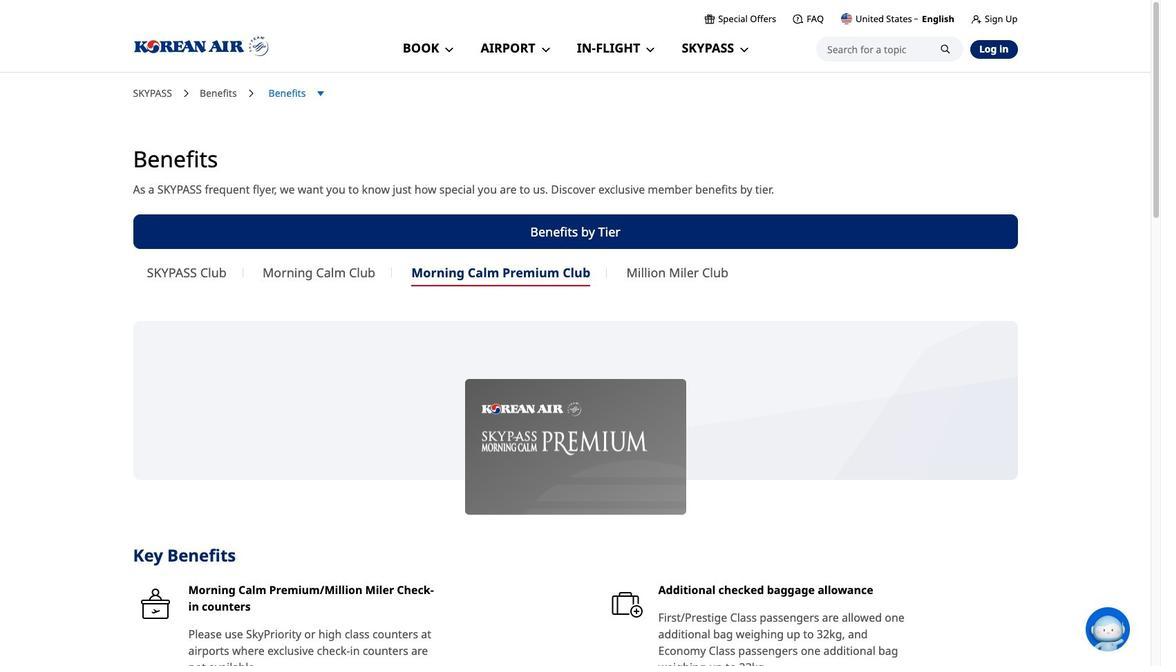 Task type: vqa. For each thing, say whether or not it's contained in the screenshot.
document
no



Task type: describe. For each thing, give the bounding box(es) containing it.
benefits by tier menu
[[133, 242, 1018, 287]]

korean air skyteam skypass morning calm premium image
[[465, 379, 686, 515]]



Task type: locate. For each thing, give the bounding box(es) containing it.
main content
[[0, 86, 1152, 666]]



